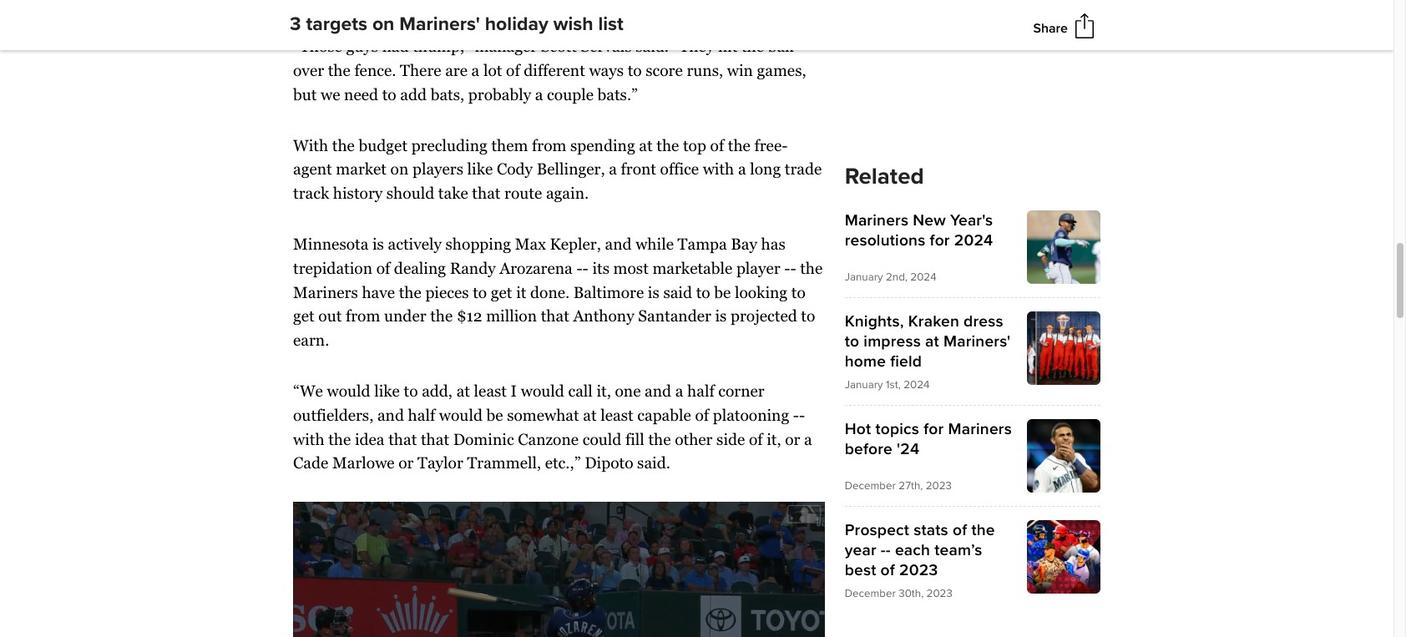 Task type: describe. For each thing, give the bounding box(es) containing it.
the right player
[[801, 259, 823, 277]]

to right projected
[[801, 307, 816, 325]]

3 targets on mariners' holiday wish list
[[290, 13, 624, 36]]

santander
[[638, 307, 712, 325]]

market
[[336, 160, 387, 178]]

long
[[750, 160, 781, 178]]

before
[[845, 439, 893, 459]]

etc.,"
[[545, 454, 581, 472]]

under
[[384, 307, 427, 325]]

history
[[333, 184, 383, 202]]

2 horizontal spatial would
[[521, 382, 565, 400]]

one
[[615, 382, 641, 400]]

2024 inside mariners new year's resolutions for 2024
[[955, 230, 994, 250]]

resolutions
[[845, 230, 926, 250]]

related
[[845, 163, 925, 190]]

1 vertical spatial or
[[399, 454, 414, 472]]

1 horizontal spatial it,
[[767, 430, 782, 448]]

kraken
[[909, 311, 960, 331]]

home
[[845, 352, 886, 372]]

the up we
[[328, 61, 351, 79]]

there
[[400, 61, 442, 79]]

trammell,
[[467, 454, 541, 472]]

mariners new year's resolutions for 2024 element
[[845, 210, 1101, 284]]

prospect stats of the year -- each team's best of 2023 december 30th, 2023
[[845, 520, 996, 600]]

dipoto
[[585, 454, 634, 472]]

bats,
[[431, 85, 465, 103]]

field
[[891, 352, 922, 372]]

ways
[[589, 61, 624, 79]]

"we
[[293, 382, 323, 400]]

marketable
[[653, 259, 733, 277]]

mariners inside mariners new year's resolutions for 2024
[[845, 210, 909, 230]]

but
[[293, 85, 317, 103]]

a left lot
[[472, 61, 480, 79]]

list
[[599, 13, 624, 36]]

of down platooning
[[749, 430, 763, 448]]

2 vertical spatial 2023
[[927, 587, 953, 600]]

"those guys had thump," manager scott servais said. "they hit the ball over the fence. there are a lot of different ways to score runs, win games, but we need to add bats, probably a couple bats."
[[293, 37, 807, 103]]

holiday
[[485, 13, 549, 36]]

the down pieces on the top of the page
[[430, 307, 453, 325]]

1st,
[[886, 378, 901, 392]]

of inside "those guys had thump," manager scott servais said. "they hit the ball over the fence. there are a lot of different ways to score runs, win games, but we need to add bats, probably a couple bats."
[[506, 61, 520, 79]]

probably
[[469, 85, 531, 103]]

front
[[621, 160, 657, 178]]

that up taylor
[[421, 430, 449, 448]]

knights, kraken dress to impress at mariners' home field january 1st, 2024
[[845, 311, 1011, 392]]

i
[[511, 382, 517, 400]]

the down outfielders,
[[328, 430, 351, 448]]

players
[[413, 160, 464, 178]]

share button
[[1034, 20, 1069, 37]]

1 vertical spatial 2024
[[911, 270, 937, 284]]

"we would like to add, at least i would call it, one and a half corner outfielders, and half would be somewhat at least capable of platooning -- with the idea that that dominic canzone could fill the other side of it, or a cade marlowe or taylor trammell, etc.," dipoto said.
[[293, 382, 813, 472]]

player
[[737, 259, 781, 277]]

that inside minnesota is actively shopping max kepler, and while tampa bay has trepidation of dealing randy arozarena -- its most marketable player -- the mariners have the pieces to get it done. baltimore is said to be looking to get out from under the $12 million that anthony santander is projected to earn.
[[541, 307, 570, 325]]

december inside prospect stats of the year -- each team's best of 2023 december 30th, 2023
[[845, 587, 896, 600]]

that inside with the budget precluding them from spending at the top of the free- agent market on players like cody bellinger, a front office with a long trade track history should take that route again.
[[472, 184, 501, 202]]

a left long
[[738, 160, 747, 178]]

it
[[516, 283, 527, 301]]

dealing
[[394, 259, 446, 277]]

targets
[[306, 13, 368, 36]]

trepidation
[[293, 259, 373, 277]]

servais
[[581, 37, 632, 55]]

december inside hot topics for mariners before '24 element
[[845, 479, 896, 493]]

actively
[[388, 235, 442, 253]]

of inside with the budget precluding them from spending at the top of the free- agent market on players like cody bellinger, a front office with a long trade track history should take that route again.
[[711, 136, 724, 154]]

2023 inside hot topics for mariners before '24 element
[[926, 479, 952, 493]]

score
[[646, 61, 683, 79]]

win
[[727, 61, 753, 79]]

dominic
[[453, 430, 514, 448]]

from inside minnesota is actively shopping max kepler, and while tampa bay has trepidation of dealing randy arozarena -- its most marketable player -- the mariners have the pieces to get it done. baltimore is said to be looking to get out from under the $12 million that anthony santander is projected to earn.
[[346, 307, 380, 325]]

like inside the "we would like to add, at least i would call it, one and a half corner outfielders, and half would be somewhat at least capable of platooning -- with the idea that that dominic canzone could fill the other side of it, or a cade marlowe or taylor trammell, etc.," dipoto said.
[[374, 382, 400, 400]]

earn.
[[293, 331, 329, 349]]

2 vertical spatial is
[[715, 307, 727, 325]]

add,
[[422, 382, 453, 400]]

spending
[[571, 136, 636, 154]]

different
[[524, 61, 585, 79]]

the left free-
[[728, 136, 751, 154]]

0 horizontal spatial would
[[327, 382, 371, 400]]

a down 'different'
[[535, 85, 543, 103]]

of right best
[[881, 560, 895, 580]]

a up capable
[[676, 382, 684, 400]]

to right said
[[696, 283, 711, 301]]

be inside the "we would like to add, at least i would call it, one and a half corner outfielders, and half would be somewhat at least capable of platooning -- with the idea that that dominic canzone could fill the other side of it, or a cade marlowe or taylor trammell, etc.," dipoto said.
[[487, 406, 503, 424]]

pieces
[[426, 283, 469, 301]]

lot
[[484, 61, 502, 79]]

randy
[[450, 259, 496, 277]]

mariners new year's resolutions for 2024
[[845, 210, 994, 250]]

kepler,
[[550, 235, 601, 253]]

free-
[[755, 136, 788, 154]]

2 vertical spatial and
[[378, 406, 404, 424]]

at right add,
[[457, 382, 470, 400]]

0 horizontal spatial is
[[373, 235, 384, 253]]

mlb media player group
[[293, 502, 825, 637]]

0 horizontal spatial it,
[[597, 382, 611, 400]]

prospect
[[845, 520, 910, 540]]

december 27th, 2023
[[845, 479, 952, 493]]

fence.
[[355, 61, 396, 79]]

0 horizontal spatial half
[[408, 406, 435, 424]]

precluding
[[412, 136, 488, 154]]

"those
[[293, 37, 342, 55]]

and inside minnesota is actively shopping max kepler, and while tampa bay has trepidation of dealing randy arozarena -- its most marketable player -- the mariners have the pieces to get it done. baltimore is said to be looking to get out from under the $12 million that anthony santander is projected to earn.
[[605, 235, 632, 253]]

be inside minnesota is actively shopping max kepler, and while tampa bay has trepidation of dealing randy arozarena -- its most marketable player -- the mariners have the pieces to get it done. baltimore is said to be looking to get out from under the $12 million that anthony santander is projected to earn.
[[714, 283, 731, 301]]

couple
[[547, 85, 594, 103]]

most
[[614, 259, 649, 277]]

runs,
[[687, 61, 724, 79]]

the up under
[[399, 283, 422, 301]]

hot
[[845, 419, 872, 439]]

need
[[344, 85, 378, 103]]

tampa
[[678, 235, 727, 253]]

to right looking
[[792, 283, 806, 301]]

the inside prospect stats of the year -- each team's best of 2023 december 30th, 2023
[[972, 520, 996, 540]]

hot topics for mariners before '24
[[845, 419, 1012, 459]]

$12
[[457, 307, 483, 325]]

office
[[660, 160, 699, 178]]

over
[[293, 61, 324, 79]]

bay
[[731, 235, 758, 253]]

projected
[[731, 307, 798, 325]]

minnesota
[[293, 235, 369, 253]]

ball
[[768, 37, 795, 55]]

share
[[1034, 20, 1069, 37]]

january inside knights, kraken dress to impress at mariners' home field january 1st, 2024
[[845, 378, 884, 392]]

the right "hit"
[[742, 37, 764, 55]]

1 vertical spatial is
[[648, 283, 660, 301]]

platooning
[[713, 406, 790, 424]]

hit
[[718, 37, 738, 55]]

minnesota is actively shopping max kepler, and while tampa bay has trepidation of dealing randy arozarena -- its most marketable player -- the mariners have the pieces to get it done. baltimore is said to be looking to get out from under the $12 million that anthony santander is projected to earn.
[[293, 235, 823, 349]]



Task type: vqa. For each thing, say whether or not it's contained in the screenshot.
SD image
no



Task type: locate. For each thing, give the bounding box(es) containing it.
with the budget precluding them from spending at the top of the free- agent market on players like cody bellinger, a front office with a long trade track history should take that route again.
[[293, 136, 822, 202]]

to left add,
[[404, 382, 418, 400]]

to inside knights, kraken dress to impress at mariners' home field january 1st, 2024
[[845, 331, 860, 352]]

to right ways
[[628, 61, 642, 79]]

1 horizontal spatial mariners'
[[944, 331, 1011, 352]]

2024 right new
[[955, 230, 994, 250]]

1 horizontal spatial half
[[688, 382, 715, 400]]

with
[[703, 160, 735, 178], [293, 430, 325, 448]]

2023
[[926, 479, 952, 493], [900, 560, 939, 580], [927, 587, 953, 600]]

wish
[[554, 13, 594, 36]]

0 vertical spatial 2023
[[926, 479, 952, 493]]

would up the dominic
[[439, 406, 483, 424]]

is left actively
[[373, 235, 384, 253]]

0 vertical spatial half
[[688, 382, 715, 400]]

anthony
[[573, 307, 635, 325]]

0 horizontal spatial from
[[346, 307, 380, 325]]

with up "cade"
[[293, 430, 325, 448]]

mariners' up thump,"
[[400, 13, 480, 36]]

1 horizontal spatial like
[[467, 160, 493, 178]]

shopping
[[446, 235, 511, 253]]

1 vertical spatial said.
[[638, 454, 671, 472]]

1 vertical spatial mariners'
[[944, 331, 1011, 352]]

0 vertical spatial with
[[703, 160, 735, 178]]

1 horizontal spatial from
[[532, 136, 567, 154]]

scott
[[541, 37, 577, 55]]

max
[[515, 235, 546, 253]]

with down top in the top of the page
[[703, 160, 735, 178]]

2 horizontal spatial and
[[645, 382, 672, 400]]

at right the field
[[926, 331, 940, 352]]

1 vertical spatial and
[[645, 382, 672, 400]]

1 december from the top
[[845, 479, 896, 493]]

said. inside the "we would like to add, at least i would call it, one and a half corner outfielders, and half would be somewhat at least capable of platooning -- with the idea that that dominic canzone could fill the other side of it, or a cade marlowe or taylor trammell, etc.," dipoto said.
[[638, 454, 671, 472]]

million
[[486, 307, 537, 325]]

mariners inside minnesota is actively shopping max kepler, and while tampa bay has trepidation of dealing randy arozarena -- its most marketable player -- the mariners have the pieces to get it done. baltimore is said to be looking to get out from under the $12 million that anthony santander is projected to earn.
[[293, 283, 358, 301]]

and up idea
[[378, 406, 404, 424]]

get up earn.
[[293, 307, 315, 325]]

guys
[[346, 37, 378, 55]]

is left said
[[648, 283, 660, 301]]

1 vertical spatial december
[[845, 587, 896, 600]]

mariners right '24
[[949, 419, 1012, 439]]

take
[[438, 184, 468, 202]]

1 vertical spatial with
[[293, 430, 325, 448]]

1 horizontal spatial would
[[439, 406, 483, 424]]

1 vertical spatial for
[[924, 419, 944, 439]]

1 vertical spatial it,
[[767, 430, 782, 448]]

0 horizontal spatial mariners'
[[400, 13, 480, 36]]

call
[[568, 382, 593, 400]]

like left add,
[[374, 382, 400, 400]]

0 vertical spatial be
[[714, 283, 731, 301]]

on inside with the budget precluding them from spending at the top of the free- agent market on players like cody bellinger, a front office with a long trade track history should take that route again.
[[391, 160, 409, 178]]

december
[[845, 479, 896, 493], [845, 587, 896, 600]]

least
[[474, 382, 507, 400], [601, 406, 634, 424]]

capable
[[638, 406, 692, 424]]

1 vertical spatial least
[[601, 406, 634, 424]]

like inside with the budget precluding them from spending at the top of the free- agent market on players like cody bellinger, a front office with a long trade track history should take that route again.
[[467, 160, 493, 178]]

january
[[845, 270, 884, 284], [845, 378, 884, 392]]

year
[[845, 540, 877, 560]]

2 vertical spatial mariners
[[949, 419, 1012, 439]]

1 horizontal spatial mariners
[[845, 210, 909, 230]]

stats
[[914, 520, 949, 540]]

said. inside "those guys had thump," manager scott servais said. "they hit the ball over the fence. there are a lot of different ways to score runs, win games, but we need to add bats, probably a couple bats."
[[636, 37, 669, 55]]

to left add
[[382, 85, 397, 103]]

with inside the "we would like to add, at least i would call it, one and a half corner outfielders, and half would be somewhat at least capable of platooning -- with the idea that that dominic canzone could fill the other side of it, or a cade marlowe or taylor trammell, etc.," dipoto said.
[[293, 430, 325, 448]]

1 january from the top
[[845, 270, 884, 284]]

it, down platooning
[[767, 430, 782, 448]]

is left projected
[[715, 307, 727, 325]]

1 vertical spatial be
[[487, 406, 503, 424]]

of right top in the top of the page
[[711, 136, 724, 154]]

randy arozarena's solo jack (17) image
[[293, 502, 825, 637]]

1 horizontal spatial with
[[703, 160, 735, 178]]

out
[[319, 307, 342, 325]]

year's
[[951, 210, 994, 230]]

at
[[639, 136, 653, 154], [926, 331, 940, 352], [457, 382, 470, 400], [583, 406, 597, 424]]

0 vertical spatial december
[[845, 479, 896, 493]]

cody
[[497, 160, 533, 178]]

for inside mariners new year's resolutions for 2024
[[930, 230, 950, 250]]

each
[[895, 540, 931, 560]]

half down add,
[[408, 406, 435, 424]]

2023 right 30th,
[[927, 587, 953, 600]]

that
[[472, 184, 501, 202], [541, 307, 570, 325], [389, 430, 417, 448], [421, 430, 449, 448]]

0 horizontal spatial like
[[374, 382, 400, 400]]

corner
[[719, 382, 765, 400]]

side
[[717, 430, 745, 448]]

december down best
[[845, 587, 896, 600]]

route
[[505, 184, 542, 202]]

january inside mariners new year's resolutions for 2024 element
[[845, 270, 884, 284]]

on
[[372, 13, 395, 36], [391, 160, 409, 178]]

hot topics for mariners before '24 element
[[845, 419, 1101, 493]]

get left it
[[491, 283, 513, 301]]

or left taylor
[[399, 454, 414, 472]]

1 horizontal spatial least
[[601, 406, 634, 424]]

games,
[[757, 61, 807, 79]]

0 vertical spatial least
[[474, 382, 507, 400]]

and up capable
[[645, 382, 672, 400]]

and up most
[[605, 235, 632, 253]]

0 horizontal spatial with
[[293, 430, 325, 448]]

said.
[[636, 37, 669, 55], [638, 454, 671, 472]]

that right idea
[[389, 430, 417, 448]]

2024 right 2nd,
[[911, 270, 937, 284]]

1 vertical spatial like
[[374, 382, 400, 400]]

half left corner
[[688, 382, 715, 400]]

bellinger,
[[537, 160, 605, 178]]

for right '24
[[924, 419, 944, 439]]

said. down 'fill'
[[638, 454, 671, 472]]

least left i
[[474, 382, 507, 400]]

while
[[636, 235, 674, 253]]

be
[[714, 283, 731, 301], [487, 406, 503, 424]]

0 horizontal spatial and
[[378, 406, 404, 424]]

1 vertical spatial get
[[293, 307, 315, 325]]

1 horizontal spatial get
[[491, 283, 513, 301]]

the up office
[[657, 136, 680, 154]]

0 vertical spatial get
[[491, 283, 513, 301]]

that right take
[[472, 184, 501, 202]]

mariners up out
[[293, 283, 358, 301]]

0 vertical spatial from
[[532, 136, 567, 154]]

prospect stats of the year -- each team's best of 2023 element
[[845, 520, 1101, 600]]

marlowe
[[332, 454, 395, 472]]

should
[[387, 184, 435, 202]]

1 horizontal spatial be
[[714, 283, 731, 301]]

would up outfielders,
[[327, 382, 371, 400]]

1 vertical spatial january
[[845, 378, 884, 392]]

1 vertical spatial 2023
[[900, 560, 939, 580]]

at inside knights, kraken dress to impress at mariners' home field january 1st, 2024
[[926, 331, 940, 352]]

for left year's
[[930, 230, 950, 250]]

the
[[742, 37, 764, 55], [328, 61, 351, 79], [332, 136, 355, 154], [657, 136, 680, 154], [728, 136, 751, 154], [801, 259, 823, 277], [399, 283, 422, 301], [430, 307, 453, 325], [328, 430, 351, 448], [649, 430, 671, 448], [972, 520, 996, 540]]

2 december from the top
[[845, 587, 896, 600]]

0 vertical spatial for
[[930, 230, 950, 250]]

0 vertical spatial is
[[373, 235, 384, 253]]

0 horizontal spatial or
[[399, 454, 414, 472]]

with inside with the budget precluding them from spending at the top of the free- agent market on players like cody bellinger, a front office with a long trade track history should take that route again.
[[703, 160, 735, 178]]

0 horizontal spatial be
[[487, 406, 503, 424]]

impress
[[864, 331, 921, 352]]

of right stats
[[953, 520, 968, 540]]

on up should
[[391, 160, 409, 178]]

least down one
[[601, 406, 634, 424]]

or down platooning
[[785, 430, 801, 448]]

said. up score
[[636, 37, 669, 55]]

of up the other
[[695, 406, 709, 424]]

to left impress
[[845, 331, 860, 352]]

could
[[583, 430, 622, 448]]

0 vertical spatial like
[[467, 160, 493, 178]]

january down home
[[845, 378, 884, 392]]

0 vertical spatial it,
[[597, 382, 611, 400]]

mariners inside hot topics for mariners before '24
[[949, 419, 1012, 439]]

0 vertical spatial mariners
[[845, 210, 909, 230]]

0 horizontal spatial mariners
[[293, 283, 358, 301]]

2024 inside knights, kraken dress to impress at mariners' home field january 1st, 2024
[[904, 378, 930, 392]]

be down marketable
[[714, 283, 731, 301]]

agent
[[293, 160, 332, 178]]

would up somewhat
[[521, 382, 565, 400]]

to inside the "we would like to add, at least i would call it, one and a half corner outfielders, and half would be somewhat at least capable of platooning -- with the idea that that dominic canzone could fill the other side of it, or a cade marlowe or taylor trammell, etc.," dipoto said.
[[404, 382, 418, 400]]

0 vertical spatial or
[[785, 430, 801, 448]]

0 vertical spatial january
[[845, 270, 884, 284]]

1 horizontal spatial is
[[648, 283, 660, 301]]

knights, kraken dress to impress at mariners' home field element
[[845, 311, 1101, 392]]

or
[[785, 430, 801, 448], [399, 454, 414, 472]]

1 vertical spatial half
[[408, 406, 435, 424]]

of up have
[[376, 259, 390, 277]]

0 horizontal spatial get
[[293, 307, 315, 325]]

2023 right 27th,
[[926, 479, 952, 493]]

from inside with the budget precluding them from spending at the top of the free- agent market on players like cody bellinger, a front office with a long trade track history should take that route again.
[[532, 136, 567, 154]]

knights,
[[845, 311, 904, 331]]

thump,"
[[413, 37, 471, 55]]

looking
[[735, 283, 788, 301]]

0 vertical spatial mariners'
[[400, 13, 480, 36]]

1 vertical spatial on
[[391, 160, 409, 178]]

track
[[293, 184, 329, 202]]

on up the had
[[372, 13, 395, 36]]

0 vertical spatial on
[[372, 13, 395, 36]]

again.
[[546, 184, 589, 202]]

have
[[362, 283, 395, 301]]

january left 2nd,
[[845, 270, 884, 284]]

the down capable
[[649, 430, 671, 448]]

0 vertical spatial said.
[[636, 37, 669, 55]]

best
[[845, 560, 877, 580]]

we
[[321, 85, 340, 103]]

2nd,
[[886, 270, 908, 284]]

top
[[683, 136, 707, 154]]

"they
[[673, 37, 715, 55]]

from up bellinger,
[[532, 136, 567, 154]]

0 vertical spatial 2024
[[955, 230, 994, 250]]

2 horizontal spatial mariners
[[949, 419, 1012, 439]]

0 horizontal spatial least
[[474, 382, 507, 400]]

a left "hot"
[[805, 430, 813, 448]]

2 horizontal spatial is
[[715, 307, 727, 325]]

new
[[913, 210, 946, 230]]

somewhat
[[507, 406, 580, 424]]

1 horizontal spatial or
[[785, 430, 801, 448]]

at down call
[[583, 406, 597, 424]]

at up front
[[639, 136, 653, 154]]

that down done. at left
[[541, 307, 570, 325]]

budget
[[359, 136, 408, 154]]

mariners' inside knights, kraken dress to impress at mariners' home field january 1st, 2024
[[944, 331, 1011, 352]]

baltimore
[[574, 283, 644, 301]]

be up the dominic
[[487, 406, 503, 424]]

from down have
[[346, 307, 380, 325]]

outfielders,
[[293, 406, 374, 424]]

taylor
[[418, 454, 463, 472]]

1 horizontal spatial and
[[605, 235, 632, 253]]

december down before
[[845, 479, 896, 493]]

it, right call
[[597, 382, 611, 400]]

2 vertical spatial 2024
[[904, 378, 930, 392]]

0 vertical spatial and
[[605, 235, 632, 253]]

of inside minnesota is actively shopping max kepler, and while tampa bay has trepidation of dealing randy arozarena -- its most marketable player -- the mariners have the pieces to get it done. baltimore is said to be looking to get out from under the $12 million that anthony santander is projected to earn.
[[376, 259, 390, 277]]

the right stats
[[972, 520, 996, 540]]

like left the "cody"
[[467, 160, 493, 178]]

cade
[[293, 454, 329, 472]]

2023 up 30th,
[[900, 560, 939, 580]]

topics
[[876, 419, 920, 439]]

for inside hot topics for mariners before '24
[[924, 419, 944, 439]]

of right lot
[[506, 61, 520, 79]]

3
[[290, 13, 301, 36]]

a left front
[[609, 160, 617, 178]]

2 january from the top
[[845, 378, 884, 392]]

1 vertical spatial from
[[346, 307, 380, 325]]

idea
[[355, 430, 385, 448]]

half
[[688, 382, 715, 400], [408, 406, 435, 424]]

at inside with the budget precluding them from spending at the top of the free- agent market on players like cody bellinger, a front office with a long trade track history should take that route again.
[[639, 136, 653, 154]]

30th,
[[899, 587, 924, 600]]

the up market
[[332, 136, 355, 154]]

mariners' right the field
[[944, 331, 1011, 352]]

to down randy
[[473, 283, 487, 301]]

'24
[[897, 439, 920, 459]]

mariners down related
[[845, 210, 909, 230]]

27th,
[[899, 479, 923, 493]]

january 2nd, 2024
[[845, 270, 937, 284]]

2024 right '1st,'
[[904, 378, 930, 392]]

1 vertical spatial mariners
[[293, 283, 358, 301]]

would
[[327, 382, 371, 400], [521, 382, 565, 400], [439, 406, 483, 424]]

trade
[[785, 160, 822, 178]]

add
[[400, 85, 427, 103]]



